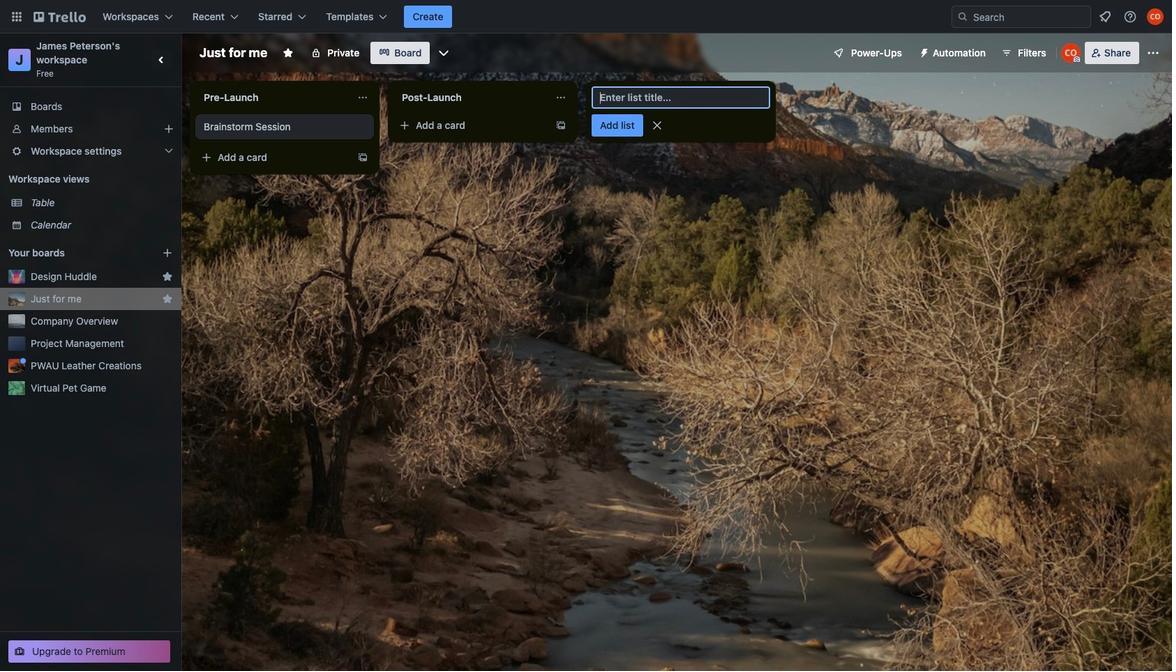 Task type: locate. For each thing, give the bounding box(es) containing it.
1 vertical spatial christina overa (christinaovera) image
[[1061, 43, 1081, 63]]

starred icon image
[[162, 271, 173, 283], [162, 294, 173, 305]]

None text field
[[195, 87, 352, 109]]

create from template… image
[[555, 120, 567, 131], [357, 152, 368, 163]]

back to home image
[[33, 6, 86, 28]]

cancel list editing image
[[650, 119, 664, 133]]

0 vertical spatial starred icon image
[[162, 271, 173, 283]]

show menu image
[[1146, 46, 1160, 60]]

christina overa (christinaovera) image right open information menu image
[[1147, 8, 1164, 25]]

1 vertical spatial create from template… image
[[357, 152, 368, 163]]

2 starred icon image from the top
[[162, 294, 173, 305]]

0 vertical spatial create from template… image
[[555, 120, 567, 131]]

None text field
[[394, 87, 550, 109]]

christina overa (christinaovera) image down search field
[[1061, 43, 1081, 63]]

1 horizontal spatial christina overa (christinaovera) image
[[1147, 8, 1164, 25]]

christina overa (christinaovera) image
[[1147, 8, 1164, 25], [1061, 43, 1081, 63]]

0 vertical spatial christina overa (christinaovera) image
[[1147, 8, 1164, 25]]

0 horizontal spatial create from template… image
[[357, 152, 368, 163]]

Search field
[[968, 7, 1091, 27]]

add board image
[[162, 248, 173, 259]]

customize views image
[[437, 46, 451, 60]]

1 vertical spatial starred icon image
[[162, 294, 173, 305]]



Task type: describe. For each thing, give the bounding box(es) containing it.
workspace navigation collapse icon image
[[152, 50, 172, 70]]

Enter list title… text field
[[592, 87, 770, 109]]

your boards with 6 items element
[[8, 245, 141, 262]]

primary element
[[0, 0, 1172, 33]]

open information menu image
[[1123, 10, 1137, 24]]

0 horizontal spatial christina overa (christinaovera) image
[[1061, 43, 1081, 63]]

sm image
[[913, 42, 933, 61]]

1 horizontal spatial create from template… image
[[555, 120, 567, 131]]

star or unstar board image
[[283, 47, 294, 59]]

search image
[[957, 11, 968, 22]]

1 starred icon image from the top
[[162, 271, 173, 283]]

Board name text field
[[193, 42, 274, 64]]

0 notifications image
[[1097, 8, 1114, 25]]

this member is an admin of this board. image
[[1074, 57, 1080, 63]]



Task type: vqa. For each thing, say whether or not it's contained in the screenshot.
the left OKR
no



